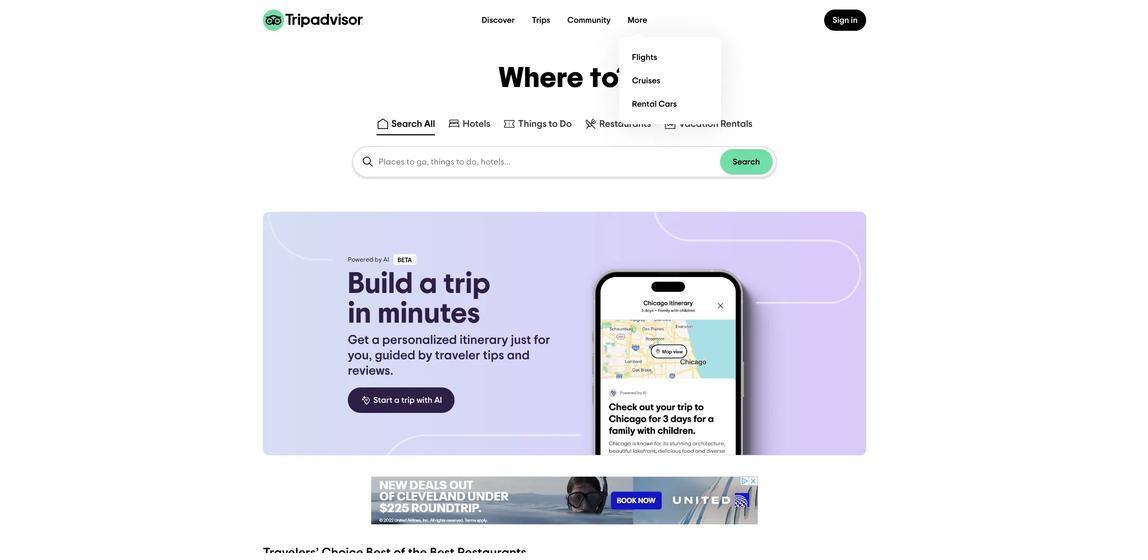 Task type: describe. For each thing, give the bounding box(es) containing it.
powered
[[348, 257, 373, 263]]

traveler
[[435, 350, 480, 362]]

restaurants link
[[585, 117, 651, 130]]

search image
[[362, 156, 374, 168]]

rental cars link
[[628, 92, 713, 116]]

where to?
[[499, 64, 631, 93]]

0 vertical spatial ai
[[383, 257, 389, 263]]

a for start
[[394, 396, 400, 405]]

rental
[[632, 100, 657, 108]]

for
[[534, 334, 550, 347]]

tips
[[483, 350, 504, 362]]

hotels button
[[446, 115, 493, 135]]

beta
[[398, 257, 412, 263]]

restaurants button
[[582, 115, 653, 135]]

sign
[[833, 16, 849, 24]]

to?
[[590, 64, 631, 93]]

trip for ai
[[401, 396, 415, 405]]

a for build
[[419, 269, 437, 299]]

cruises link
[[628, 69, 713, 92]]

rentals
[[721, 120, 753, 129]]

Search search field
[[379, 157, 720, 167]]

more button
[[619, 10, 656, 31]]

restaurants
[[599, 120, 651, 129]]

community
[[567, 16, 611, 24]]

to
[[549, 120, 558, 129]]

things
[[518, 120, 547, 129]]

things to do button
[[501, 115, 574, 135]]

menu containing flights
[[619, 37, 721, 124]]

discover
[[482, 16, 515, 24]]

trip for minutes
[[444, 269, 490, 299]]

trips button
[[523, 10, 559, 31]]

rental cars
[[632, 100, 677, 108]]

search for search all
[[391, 120, 422, 129]]

flights
[[632, 53, 657, 61]]

more
[[628, 16, 647, 24]]

vacation rentals link
[[664, 117, 753, 130]]

advertisement region
[[371, 477, 758, 525]]

do
[[560, 120, 572, 129]]

things to do link
[[503, 117, 572, 130]]

search button
[[720, 149, 773, 175]]

build
[[348, 269, 413, 299]]

search all
[[391, 120, 435, 129]]

tab list containing search all
[[0, 113, 1129, 138]]



Task type: vqa. For each thing, say whether or not it's contained in the screenshot.
All
yes



Task type: locate. For each thing, give the bounding box(es) containing it.
1 vertical spatial by
[[418, 350, 432, 362]]

a right get at the bottom left
[[372, 334, 380, 347]]

in
[[851, 16, 858, 24], [348, 299, 371, 329]]

by
[[375, 257, 382, 263], [418, 350, 432, 362]]

search
[[391, 120, 422, 129], [733, 158, 760, 166]]

hotels link
[[448, 117, 491, 130]]

0 horizontal spatial search
[[391, 120, 422, 129]]

hotels
[[463, 120, 491, 129]]

1 horizontal spatial by
[[418, 350, 432, 362]]

get
[[348, 334, 369, 347]]

1 horizontal spatial trip
[[444, 269, 490, 299]]

0 horizontal spatial in
[[348, 299, 371, 329]]

0 vertical spatial a
[[419, 269, 437, 299]]

guided
[[375, 350, 415, 362]]

search left the all
[[391, 120, 422, 129]]

powered by ai
[[348, 257, 389, 263]]

1 vertical spatial search
[[733, 158, 760, 166]]

and
[[507, 350, 530, 362]]

reviews.
[[348, 365, 393, 378]]

with
[[417, 396, 432, 405]]

ai
[[383, 257, 389, 263], [434, 396, 442, 405]]

ai inside "button"
[[434, 396, 442, 405]]

itinerary
[[460, 334, 508, 347]]

where
[[499, 64, 584, 93]]

in up get at the bottom left
[[348, 299, 371, 329]]

a right build
[[419, 269, 437, 299]]

1 horizontal spatial search
[[733, 158, 760, 166]]

1 horizontal spatial a
[[394, 396, 400, 405]]

a
[[419, 269, 437, 299], [372, 334, 380, 347], [394, 396, 400, 405]]

0 vertical spatial by
[[375, 257, 382, 263]]

cruises
[[632, 76, 661, 85]]

in inside the build a trip in minutes get a personalized itinerary just for you, guided by traveler tips and reviews.
[[348, 299, 371, 329]]

build a trip in minutes get a personalized itinerary just for you, guided by traveler tips and reviews.
[[348, 269, 550, 378]]

a inside "button"
[[394, 396, 400, 405]]

1 vertical spatial a
[[372, 334, 380, 347]]

start a trip with ai button
[[348, 388, 455, 413]]

vacation rentals
[[679, 120, 753, 129]]

community button
[[559, 10, 619, 31]]

you,
[[348, 350, 372, 362]]

search all button
[[374, 115, 437, 135]]

all
[[424, 120, 435, 129]]

by right powered
[[375, 257, 382, 263]]

search down rentals
[[733, 158, 760, 166]]

2 horizontal spatial a
[[419, 269, 437, 299]]

discover button
[[473, 10, 523, 31]]

ai left beta
[[383, 257, 389, 263]]

0 vertical spatial in
[[851, 16, 858, 24]]

just
[[511, 334, 531, 347]]

0 vertical spatial trip
[[444, 269, 490, 299]]

0 vertical spatial search
[[391, 120, 422, 129]]

tripadvisor image
[[263, 10, 363, 31]]

vacation rentals button
[[662, 115, 755, 135]]

things to do
[[518, 120, 572, 129]]

minutes
[[378, 299, 480, 329]]

2 vertical spatial a
[[394, 396, 400, 405]]

trip inside the build a trip in minutes get a personalized itinerary just for you, guided by traveler tips and reviews.
[[444, 269, 490, 299]]

start a trip with ai
[[373, 396, 442, 405]]

menu
[[619, 37, 721, 124]]

a right the start
[[394, 396, 400, 405]]

in right sign
[[851, 16, 858, 24]]

1 vertical spatial trip
[[401, 396, 415, 405]]

search for search
[[733, 158, 760, 166]]

search inside search box
[[733, 158, 760, 166]]

1 vertical spatial in
[[348, 299, 371, 329]]

by inside the build a trip in minutes get a personalized itinerary just for you, guided by traveler tips and reviews.
[[418, 350, 432, 362]]

personalized
[[382, 334, 457, 347]]

trips
[[532, 16, 550, 24]]

0 horizontal spatial trip
[[401, 396, 415, 405]]

vacation
[[679, 120, 719, 129]]

Search search field
[[353, 147, 776, 177]]

sign in
[[833, 16, 858, 24]]

by down personalized
[[418, 350, 432, 362]]

tab list
[[0, 113, 1129, 138]]

1 vertical spatial ai
[[434, 396, 442, 405]]

0 horizontal spatial by
[[375, 257, 382, 263]]

cars
[[659, 100, 677, 108]]

trip inside "button"
[[401, 396, 415, 405]]

0 horizontal spatial a
[[372, 334, 380, 347]]

flights link
[[628, 46, 713, 69]]

ai right the with at the bottom left
[[434, 396, 442, 405]]

0 horizontal spatial ai
[[383, 257, 389, 263]]

start
[[373, 396, 393, 405]]

1 horizontal spatial ai
[[434, 396, 442, 405]]

trip
[[444, 269, 490, 299], [401, 396, 415, 405]]

sign in link
[[824, 10, 866, 31]]

1 horizontal spatial in
[[851, 16, 858, 24]]



